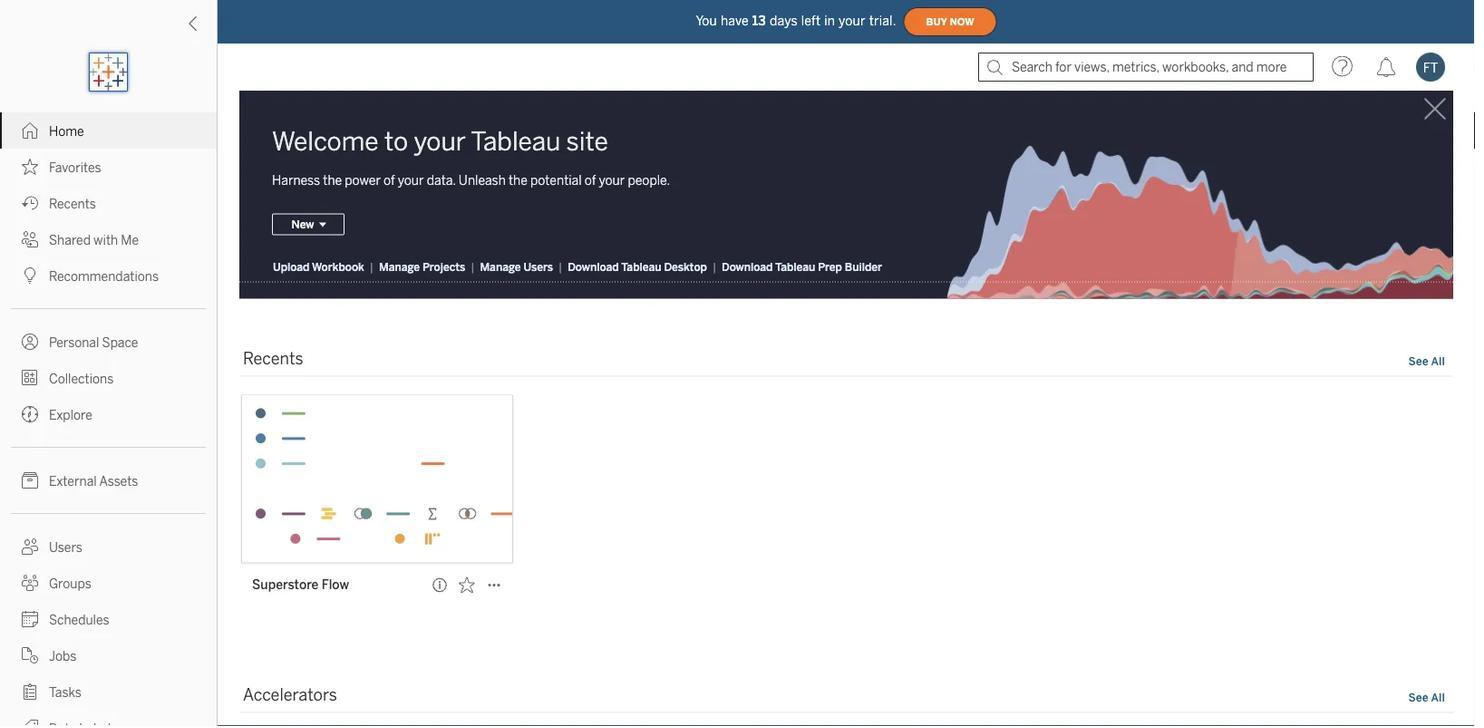 Task type: describe. For each thing, give the bounding box(es) containing it.
shared
[[49, 233, 91, 248]]

new button
[[272, 213, 345, 235]]

4 | from the left
[[713, 260, 716, 273]]

desktop
[[664, 260, 707, 273]]

jobs
[[49, 649, 76, 664]]

you
[[696, 13, 717, 28]]

with
[[94, 233, 118, 248]]

Search for views, metrics, workbooks, and more text field
[[978, 53, 1314, 82]]

data.
[[427, 173, 456, 188]]

workbook
[[312, 260, 364, 273]]

harness
[[272, 173, 320, 188]]

flow
[[322, 578, 349, 593]]

1 of from the left
[[384, 173, 395, 188]]

upload workbook button
[[272, 259, 365, 274]]

harness the power of your data. unleash the potential of your people.
[[272, 173, 670, 188]]

2 | from the left
[[471, 260, 475, 273]]

see for recents
[[1409, 354, 1429, 368]]

favorites link
[[0, 149, 217, 185]]

welcome
[[272, 126, 379, 156]]

schedules
[[49, 613, 109, 628]]

collections
[[49, 371, 114, 386]]

collections link
[[0, 360, 217, 396]]

welcome to your tableau site
[[272, 126, 608, 156]]

groups
[[49, 576, 91, 591]]

people.
[[628, 173, 670, 188]]

personal space
[[49, 335, 138, 350]]

your up data.
[[414, 126, 466, 156]]

tasks link
[[0, 674, 217, 710]]

upload
[[273, 260, 310, 273]]

1 | from the left
[[370, 260, 374, 273]]

download tableau prep builder link
[[721, 259, 883, 274]]

navigation panel element
[[0, 54, 217, 726]]

3 | from the left
[[559, 260, 562, 273]]

schedules link
[[0, 601, 217, 638]]

space
[[102, 335, 138, 350]]

see for accelerators
[[1409, 691, 1429, 704]]

external
[[49, 474, 97, 489]]

power
[[345, 173, 381, 188]]

to
[[384, 126, 408, 156]]

see all for accelerators
[[1409, 691, 1445, 704]]

your right in
[[839, 13, 866, 28]]

see all link for recents
[[1408, 352, 1446, 371]]

2 horizontal spatial tableau
[[775, 260, 815, 273]]

recents link
[[0, 185, 217, 221]]

manage users link
[[479, 259, 554, 274]]

shared with me
[[49, 233, 139, 248]]

external assets
[[49, 474, 138, 489]]

1 horizontal spatial tableau
[[621, 260, 661, 273]]

home link
[[0, 112, 217, 149]]



Task type: locate. For each thing, give the bounding box(es) containing it.
2 all from the top
[[1431, 691, 1445, 704]]

0 vertical spatial all
[[1431, 354, 1445, 368]]

superstore
[[252, 578, 319, 593]]

you have 13 days left in your trial.
[[696, 13, 897, 28]]

2 download from the left
[[722, 260, 773, 273]]

the
[[323, 173, 342, 188], [509, 173, 528, 188]]

0 horizontal spatial manage
[[379, 260, 420, 273]]

me
[[121, 233, 139, 248]]

assets
[[99, 474, 138, 489]]

buy
[[926, 16, 947, 27]]

days
[[770, 13, 798, 28]]

| right desktop
[[713, 260, 716, 273]]

the right "unleash"
[[509, 173, 528, 188]]

your left data.
[[398, 173, 424, 188]]

in
[[825, 13, 835, 28]]

13
[[752, 13, 766, 28]]

recommendations
[[49, 269, 159, 284]]

see all link for accelerators
[[1408, 689, 1446, 708]]

1 see from the top
[[1409, 354, 1429, 368]]

now
[[950, 16, 974, 27]]

personal
[[49, 335, 99, 350]]

all
[[1431, 354, 1445, 368], [1431, 691, 1445, 704]]

1 horizontal spatial users
[[524, 260, 553, 273]]

left
[[801, 13, 821, 28]]

main navigation. press the up and down arrow keys to access links. element
[[0, 112, 217, 726]]

1 vertical spatial see
[[1409, 691, 1429, 704]]

favorites
[[49, 160, 101, 175]]

1 all from the top
[[1431, 354, 1445, 368]]

see all
[[1409, 354, 1445, 368], [1409, 691, 1445, 704]]

1 the from the left
[[323, 173, 342, 188]]

0 vertical spatial see all
[[1409, 354, 1445, 368]]

buy now button
[[904, 7, 997, 36]]

0 vertical spatial see all link
[[1408, 352, 1446, 371]]

1 vertical spatial see all link
[[1408, 689, 1446, 708]]

1 download from the left
[[568, 260, 619, 273]]

manage left projects
[[379, 260, 420, 273]]

0 horizontal spatial of
[[384, 173, 395, 188]]

0 horizontal spatial download
[[568, 260, 619, 273]]

2 manage from the left
[[480, 260, 521, 273]]

have
[[721, 13, 749, 28]]

all for recents
[[1431, 354, 1445, 368]]

users up groups
[[49, 540, 82, 555]]

manage right projects
[[480, 260, 521, 273]]

2 the from the left
[[509, 173, 528, 188]]

users
[[524, 260, 553, 273], [49, 540, 82, 555]]

builder
[[845, 260, 882, 273]]

0 horizontal spatial recents
[[49, 196, 96, 211]]

explore
[[49, 408, 92, 423]]

1 vertical spatial all
[[1431, 691, 1445, 704]]

| right projects
[[471, 260, 475, 273]]

your left the people.
[[599, 173, 625, 188]]

tableau
[[471, 126, 561, 156], [621, 260, 661, 273], [775, 260, 815, 273]]

jobs link
[[0, 638, 217, 674]]

recents
[[49, 196, 96, 211], [243, 349, 303, 369]]

the left power
[[323, 173, 342, 188]]

2 see all from the top
[[1409, 691, 1445, 704]]

0 vertical spatial recents
[[49, 196, 96, 211]]

1 vertical spatial users
[[49, 540, 82, 555]]

of
[[384, 173, 395, 188], [585, 173, 596, 188]]

home
[[49, 124, 84, 139]]

tableau left prep at the right of page
[[775, 260, 815, 273]]

users inside "link"
[[49, 540, 82, 555]]

users down potential
[[524, 260, 553, 273]]

2 see all link from the top
[[1408, 689, 1446, 708]]

accelerators
[[243, 685, 337, 705]]

recents inside recents link
[[49, 196, 96, 211]]

0 vertical spatial see
[[1409, 354, 1429, 368]]

1 horizontal spatial the
[[509, 173, 528, 188]]

site
[[566, 126, 608, 156]]

external assets link
[[0, 462, 217, 499]]

1 horizontal spatial manage
[[480, 260, 521, 273]]

all for accelerators
[[1431, 691, 1445, 704]]

potential
[[530, 173, 582, 188]]

see all link
[[1408, 352, 1446, 371], [1408, 689, 1446, 708]]

of right power
[[384, 173, 395, 188]]

1 see all from the top
[[1409, 354, 1445, 368]]

explore link
[[0, 396, 217, 433]]

|
[[370, 260, 374, 273], [471, 260, 475, 273], [559, 260, 562, 273], [713, 260, 716, 273]]

1 horizontal spatial download
[[722, 260, 773, 273]]

tableau up "unleash"
[[471, 126, 561, 156]]

1 see all link from the top
[[1408, 352, 1446, 371]]

of right potential
[[585, 173, 596, 188]]

see all for recents
[[1409, 354, 1445, 368]]

download tableau desktop link
[[567, 259, 708, 274]]

tableau left desktop
[[621, 260, 661, 273]]

1 vertical spatial recents
[[243, 349, 303, 369]]

1 horizontal spatial recents
[[243, 349, 303, 369]]

superstore flow
[[252, 578, 349, 593]]

0 horizontal spatial tableau
[[471, 126, 561, 156]]

manage
[[379, 260, 420, 273], [480, 260, 521, 273]]

download right desktop
[[722, 260, 773, 273]]

1 manage from the left
[[379, 260, 420, 273]]

see
[[1409, 354, 1429, 368], [1409, 691, 1429, 704]]

unleash
[[459, 173, 506, 188]]

new
[[292, 218, 314, 231]]

0 vertical spatial users
[[524, 260, 553, 273]]

manage projects link
[[378, 259, 466, 274]]

your
[[839, 13, 866, 28], [414, 126, 466, 156], [398, 173, 424, 188], [599, 173, 625, 188]]

projects
[[423, 260, 465, 273]]

| right workbook
[[370, 260, 374, 273]]

users link
[[0, 529, 217, 565]]

trial.
[[869, 13, 897, 28]]

download right manage users link
[[568, 260, 619, 273]]

0 horizontal spatial users
[[49, 540, 82, 555]]

2 of from the left
[[585, 173, 596, 188]]

2 see from the top
[[1409, 691, 1429, 704]]

personal space link
[[0, 324, 217, 360]]

recommendations link
[[0, 258, 217, 294]]

1 horizontal spatial of
[[585, 173, 596, 188]]

0 horizontal spatial the
[[323, 173, 342, 188]]

buy now
[[926, 16, 974, 27]]

prep
[[818, 260, 842, 273]]

download
[[568, 260, 619, 273], [722, 260, 773, 273]]

upload workbook | manage projects | manage users | download tableau desktop | download tableau prep builder
[[273, 260, 882, 273]]

groups link
[[0, 565, 217, 601]]

1 vertical spatial see all
[[1409, 691, 1445, 704]]

tasks
[[49, 685, 82, 700]]

| right manage users link
[[559, 260, 562, 273]]

shared with me link
[[0, 221, 217, 258]]



Task type: vqa. For each thing, say whether or not it's contained in the screenshot.
"All" associated with Recents
yes



